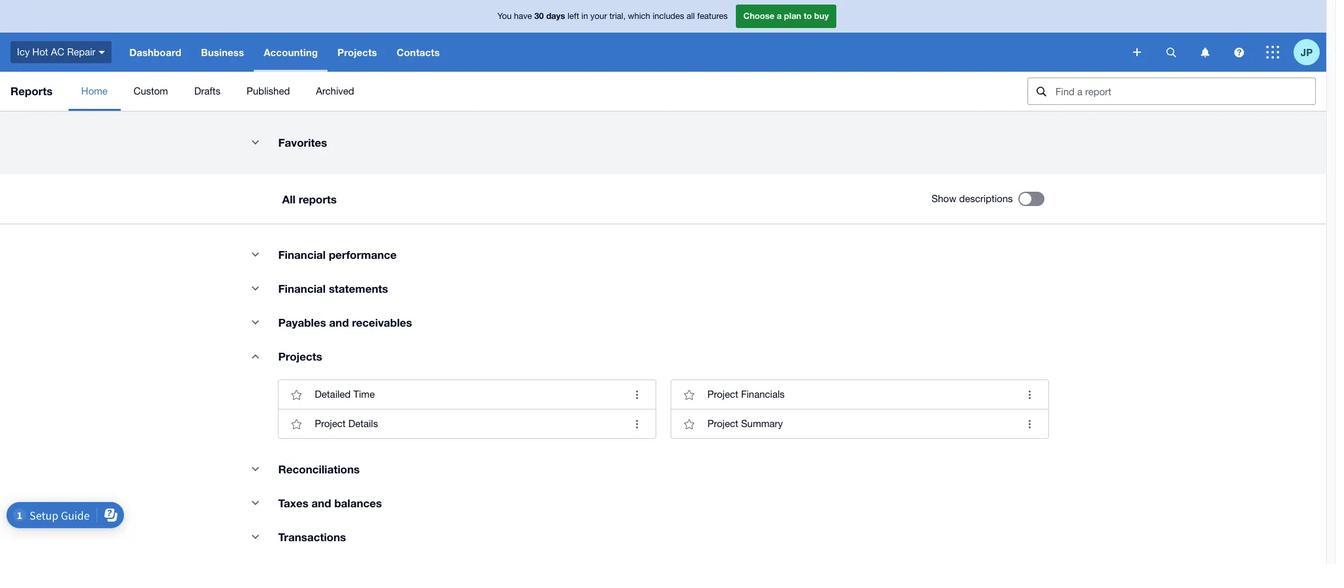Task type: describe. For each thing, give the bounding box(es) containing it.
to
[[804, 11, 812, 21]]

banner containing jp
[[0, 0, 1326, 72]]

2 horizontal spatial svg image
[[1266, 46, 1279, 59]]

your
[[591, 11, 607, 21]]

and for taxes
[[312, 497, 331, 510]]

custom
[[134, 85, 168, 97]]

favorite image for project financials
[[676, 382, 702, 408]]

choose
[[743, 11, 775, 21]]

payables
[[278, 316, 326, 329]]

time
[[353, 389, 375, 400]]

2 horizontal spatial svg image
[[1166, 47, 1176, 57]]

more options image
[[1017, 411, 1043, 437]]

menu containing home
[[68, 72, 1017, 111]]

1 horizontal spatial svg image
[[1133, 48, 1141, 56]]

icy hot ac repair button
[[0, 33, 120, 72]]

expand report group image
[[242, 343, 268, 369]]

archived
[[316, 85, 354, 97]]

jp button
[[1294, 33, 1326, 72]]

project summary
[[708, 418, 783, 429]]

you
[[497, 11, 512, 21]]

statements
[[329, 282, 388, 296]]

projects button
[[328, 33, 387, 72]]

more options image inside "project details" link
[[624, 411, 650, 437]]

in
[[582, 11, 588, 21]]

performance
[[329, 248, 397, 262]]

favorite image for project details
[[283, 411, 310, 437]]

reports
[[299, 192, 337, 206]]

drafts link
[[181, 72, 234, 111]]

published
[[247, 85, 290, 97]]

more options image for details
[[624, 382, 650, 408]]

more options image for summary
[[1017, 382, 1043, 408]]

detailed
[[315, 389, 351, 400]]

business
[[201, 46, 244, 58]]

hot
[[32, 46, 48, 57]]

features
[[697, 11, 728, 21]]

project summary link
[[671, 409, 1048, 438]]

balances
[[334, 497, 382, 510]]

plan
[[784, 11, 801, 21]]

contacts
[[397, 46, 440, 58]]

you have 30 days left in your trial, which includes all features
[[497, 11, 728, 21]]

favorite image for detailed time
[[283, 382, 310, 408]]

collapse report group image for reconciliations
[[242, 456, 268, 482]]

archived link
[[303, 72, 367, 111]]

home
[[81, 85, 108, 97]]

days
[[546, 11, 565, 21]]

navigation inside banner
[[120, 33, 1124, 72]]

collapse report group image for financial statements
[[242, 275, 268, 301]]

1 horizontal spatial svg image
[[1234, 47, 1244, 57]]

transactions
[[278, 530, 346, 544]]

accounting
[[264, 46, 318, 58]]

trial,
[[610, 11, 626, 21]]

reports
[[10, 84, 53, 98]]

project details link
[[278, 409, 655, 438]]

and for payables
[[329, 316, 349, 329]]

choose a plan to buy
[[743, 11, 829, 21]]

financial statements
[[278, 282, 388, 296]]

a
[[777, 11, 782, 21]]



Task type: vqa. For each thing, say whether or not it's contained in the screenshot.
COLLAPSE icon for Gross
no



Task type: locate. For each thing, give the bounding box(es) containing it.
project up project summary
[[708, 389, 738, 400]]

reconciliations
[[278, 463, 360, 476]]

payables and receivables
[[278, 316, 412, 329]]

2 collapse report group image from the top
[[242, 241, 268, 268]]

collapse report group image for transactions
[[242, 524, 268, 550]]

1 vertical spatial projects
[[278, 350, 322, 363]]

favorite image
[[676, 382, 702, 408], [676, 411, 702, 437]]

5 collapse report group image from the top
[[242, 524, 268, 550]]

1 vertical spatial collapse report group image
[[242, 490, 268, 516]]

1 vertical spatial and
[[312, 497, 331, 510]]

financial up payables on the bottom left
[[278, 282, 326, 296]]

financial up financial statements
[[278, 248, 326, 262]]

favorite image left project details
[[283, 411, 310, 437]]

2 financial from the top
[[278, 282, 326, 296]]

favorite image inside the "detailed time" link
[[283, 382, 310, 408]]

None field
[[1028, 78, 1316, 105]]

all
[[687, 11, 695, 21]]

detailed time link
[[278, 380, 655, 409]]

navigation containing dashboard
[[120, 33, 1124, 72]]

collapse report group image for taxes
[[242, 490, 268, 516]]

all reports
[[282, 192, 337, 206]]

svg image inside icy hot ac repair popup button
[[99, 51, 105, 54]]

0 horizontal spatial projects
[[278, 350, 322, 363]]

favorite image left detailed
[[283, 382, 310, 408]]

receivables
[[352, 316, 412, 329]]

and
[[329, 316, 349, 329], [312, 497, 331, 510]]

financials
[[741, 389, 785, 400]]

financial performance
[[278, 248, 397, 262]]

descriptions
[[959, 193, 1013, 204]]

collapse report group image
[[242, 309, 268, 335], [242, 490, 268, 516]]

2 favorite image from the top
[[676, 411, 702, 437]]

more options image inside the "detailed time" link
[[624, 382, 650, 408]]

repair
[[67, 46, 95, 57]]

1 horizontal spatial projects
[[338, 46, 377, 58]]

buy
[[814, 11, 829, 21]]

accounting button
[[254, 33, 328, 72]]

1 favorite image from the top
[[676, 382, 702, 408]]

favorite image
[[283, 382, 310, 408], [283, 411, 310, 437]]

have
[[514, 11, 532, 21]]

project down detailed
[[315, 418, 346, 429]]

collapse report group image for payables
[[242, 309, 268, 335]]

favorite image inside project summary 'link'
[[676, 411, 702, 437]]

0 vertical spatial projects
[[338, 46, 377, 58]]

1 collapse report group image from the top
[[242, 129, 268, 155]]

financial
[[278, 248, 326, 262], [278, 282, 326, 296]]

home link
[[68, 72, 121, 111]]

financial for financial performance
[[278, 248, 326, 262]]

left
[[568, 11, 579, 21]]

project financials link
[[671, 380, 1048, 409]]

taxes
[[278, 497, 308, 510]]

svg image
[[1266, 46, 1279, 59], [1201, 47, 1209, 57], [1234, 47, 1244, 57]]

project inside 'link'
[[708, 418, 738, 429]]

projects up archived
[[338, 46, 377, 58]]

more options image
[[624, 382, 650, 408], [1017, 382, 1043, 408], [624, 411, 650, 437]]

all
[[282, 192, 296, 206]]

custom link
[[121, 72, 181, 111]]

and right taxes
[[312, 497, 331, 510]]

30
[[534, 11, 544, 21]]

taxes and balances
[[278, 497, 382, 510]]

0 vertical spatial financial
[[278, 248, 326, 262]]

project for project summary
[[708, 418, 738, 429]]

jp
[[1301, 46, 1313, 58]]

0 vertical spatial collapse report group image
[[242, 309, 268, 335]]

project down project financials
[[708, 418, 738, 429]]

0 vertical spatial favorite image
[[283, 382, 310, 408]]

collapse report group image for favorites
[[242, 129, 268, 155]]

favorite image for project summary
[[676, 411, 702, 437]]

project financials
[[708, 389, 785, 400]]

which
[[628, 11, 650, 21]]

details
[[348, 418, 378, 429]]

3 collapse report group image from the top
[[242, 275, 268, 301]]

projects inside popup button
[[338, 46, 377, 58]]

dashboard
[[129, 46, 181, 58]]

includes
[[653, 11, 684, 21]]

projects
[[338, 46, 377, 58], [278, 350, 322, 363]]

summary
[[741, 418, 783, 429]]

banner
[[0, 0, 1326, 72]]

1 vertical spatial favorite image
[[676, 411, 702, 437]]

projects down payables on the bottom left
[[278, 350, 322, 363]]

1 favorite image from the top
[[283, 382, 310, 408]]

icy hot ac repair
[[17, 46, 95, 57]]

collapse report group image up expand report group 'icon' at the left of page
[[242, 309, 268, 335]]

published link
[[234, 72, 303, 111]]

project
[[708, 389, 738, 400], [315, 418, 346, 429], [708, 418, 738, 429]]

0 vertical spatial and
[[329, 316, 349, 329]]

2 favorite image from the top
[[283, 411, 310, 437]]

favorites
[[278, 136, 327, 149]]

2 collapse report group image from the top
[[242, 490, 268, 516]]

drafts
[[194, 85, 220, 97]]

favorite image left project summary
[[676, 411, 702, 437]]

detailed time
[[315, 389, 375, 400]]

project for project details
[[315, 418, 346, 429]]

Find a report text field
[[1054, 78, 1315, 104]]

menu
[[68, 72, 1017, 111]]

0 horizontal spatial svg image
[[1201, 47, 1209, 57]]

and down financial statements
[[329, 316, 349, 329]]

svg image
[[1166, 47, 1176, 57], [1133, 48, 1141, 56], [99, 51, 105, 54]]

project for project financials
[[708, 389, 738, 400]]

favorite image left project financials
[[676, 382, 702, 408]]

dashboard link
[[120, 33, 191, 72]]

1 collapse report group image from the top
[[242, 309, 268, 335]]

more options image inside project financials link
[[1017, 382, 1043, 408]]

1 financial from the top
[[278, 248, 326, 262]]

0 horizontal spatial svg image
[[99, 51, 105, 54]]

contacts button
[[387, 33, 450, 72]]

ac
[[51, 46, 64, 57]]

collapse report group image for financial performance
[[242, 241, 268, 268]]

1 vertical spatial favorite image
[[283, 411, 310, 437]]

navigation
[[120, 33, 1124, 72]]

icy
[[17, 46, 30, 57]]

show
[[932, 193, 957, 204]]

collapse report group image left taxes
[[242, 490, 268, 516]]

collapse report group image
[[242, 129, 268, 155], [242, 241, 268, 268], [242, 275, 268, 301], [242, 456, 268, 482], [242, 524, 268, 550]]

show descriptions
[[932, 193, 1013, 204]]

financial for financial statements
[[278, 282, 326, 296]]

favorite image inside "project details" link
[[283, 411, 310, 437]]

0 vertical spatial favorite image
[[676, 382, 702, 408]]

project details
[[315, 418, 378, 429]]

business button
[[191, 33, 254, 72]]

4 collapse report group image from the top
[[242, 456, 268, 482]]

1 vertical spatial financial
[[278, 282, 326, 296]]



